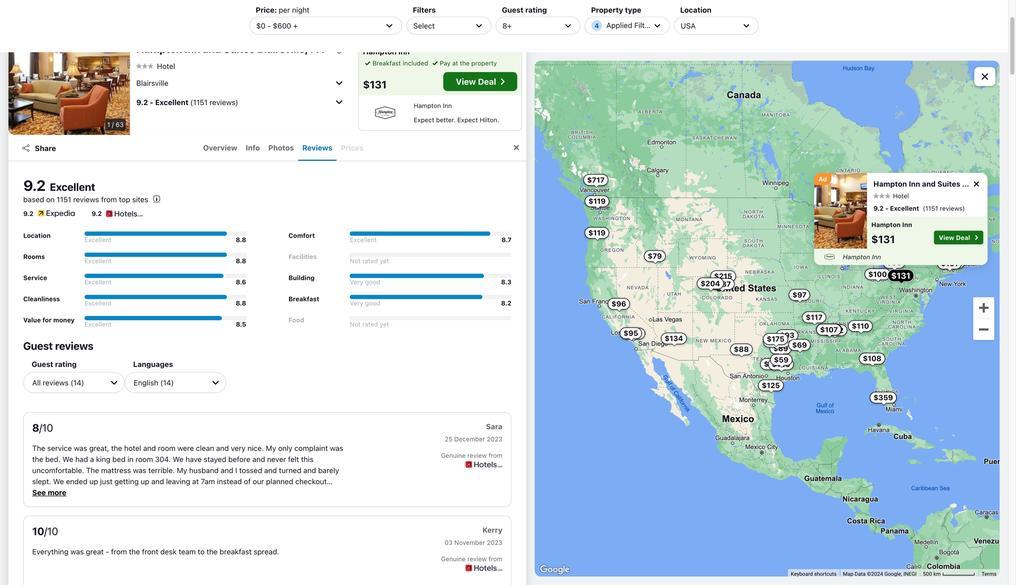 Task type: locate. For each thing, give the bounding box(es) containing it.
based
[[23, 195, 44, 204]]

great
[[86, 548, 104, 557]]

very good
[[350, 279, 380, 286], [350, 300, 380, 307]]

2 vertical spatial hotels.com image
[[466, 565, 503, 572]]

0 vertical spatial (1151
[[190, 98, 208, 107]]

we
[[62, 455, 73, 464], [173, 455, 184, 464], [53, 478, 64, 486]]

1 vertical spatial blairsville,
[[963, 180, 1000, 188]]

booking
[[426, 3, 453, 11]]

up up so
[[89, 478, 98, 486]]

planned
[[266, 478, 293, 486]]

november
[[455, 539, 485, 547]]

the
[[32, 444, 45, 453], [86, 466, 99, 475]]

suites up blairsville button
[[224, 43, 255, 55]]

1 horizontal spatial view deal
[[939, 234, 970, 242]]

a
[[90, 455, 94, 464]]

hotels.com image for 10 /10
[[466, 565, 503, 572]]

map data ©2024 google, inegi
[[843, 571, 917, 578]]

2 very from the top
[[350, 300, 363, 307]]

everything
[[32, 548, 69, 557]]

$97 button
[[789, 289, 811, 301]]

excellent for cleanliness
[[85, 300, 112, 307]]

very up "before"
[[231, 444, 246, 453]]

blairsville
[[136, 79, 168, 87]]

1 horizontal spatial because
[[231, 489, 260, 497]]

1 horizontal spatial i
[[235, 466, 237, 475]]

guest down guest reviews
[[32, 360, 53, 369]]

$59
[[774, 356, 789, 364]]

8.8 for rooms
[[236, 257, 246, 265]]

terms
[[982, 571, 997, 578]]

2 review from the top
[[468, 556, 487, 563]]

0 vertical spatial hotels.com image
[[106, 209, 143, 219]]

searched:
[[473, 3, 507, 11]]

filters down type
[[635, 21, 655, 30]]

1 vertical spatial have
[[307, 489, 323, 497]]

0 horizontal spatial hotel button
[[136, 61, 175, 71]]

1 good from the top
[[365, 279, 380, 286]]

$149
[[943, 259, 962, 267]]

$110
[[852, 322, 870, 331]]

$119 button
[[585, 196, 610, 207], [585, 227, 610, 239]]

view up $149
[[939, 234, 955, 242]]

genuine down 03 on the left bottom
[[441, 556, 466, 563]]

ended
[[66, 478, 87, 486]]

$131 inside $131 button
[[892, 271, 911, 281]]

select
[[414, 21, 435, 30]]

1 vertical spatial uncomfortable.
[[95, 489, 147, 497]]

1 horizontal spatial (1151
[[923, 205, 938, 212]]

1 vertical spatial genuine review from
[[441, 556, 503, 563]]

2 $119 from the top
[[589, 229, 606, 237]]

uncomfortable. down the bed.
[[32, 466, 84, 475]]

room right the in
[[136, 455, 153, 464]]

at down see
[[32, 500, 39, 509]]

$100 button
[[865, 269, 891, 280]]

the up the bed.
[[32, 444, 45, 453]]

just
[[100, 478, 113, 486]]

2023 inside the sara 25 december 2023
[[487, 436, 503, 443]]

the up bed at the bottom
[[111, 444, 122, 453]]

- down blairsville
[[150, 98, 153, 107]]

pay
[[440, 59, 451, 67]]

0 vertical spatial very
[[231, 444, 246, 453]]

had
[[75, 455, 88, 464]]

1 very from the top
[[350, 279, 363, 286]]

1 vertical spatial my
[[177, 466, 187, 475]]

1 horizontal spatial $125 button
[[850, 241, 876, 252]]

genuine review from for 10 /10
[[441, 556, 503, 563]]

hampton inn up $100
[[843, 253, 881, 261]]

0 vertical spatial rated
[[362, 257, 378, 265]]

1 horizontal spatial view deal button
[[934, 231, 984, 245]]

$107 button
[[817, 324, 842, 336]]

genuine down 25
[[441, 452, 466, 460]]

i down "before"
[[235, 466, 237, 475]]

9.2 up the based
[[23, 177, 46, 194]]

1 vertical spatial not
[[350, 321, 361, 328]]

guest rating up 8+
[[502, 6, 547, 14]]

genuine for 8 /10
[[441, 452, 466, 460]]

1 vertical spatial good
[[365, 300, 380, 307]]

0 vertical spatial yet
[[380, 257, 389, 265]]

have down were at the left
[[186, 455, 202, 464]]

1 horizontal spatial at
[[192, 478, 199, 486]]

0 vertical spatial stayed
[[204, 455, 226, 464]]

sites right top
[[132, 195, 148, 204]]

$126 down $117 button
[[820, 325, 838, 334]]

2 good from the top
[[365, 300, 380, 307]]

0 horizontal spatial very
[[168, 489, 183, 497]]

booking sites searched: 325
[[426, 3, 525, 11]]

$126 button
[[817, 324, 842, 336], [769, 359, 794, 371]]

0 horizontal spatial up
[[89, 478, 98, 486]]

9.2 button down on
[[23, 209, 75, 219]]

1 horizontal spatial 9.2 button
[[92, 209, 143, 219]]

hotel inside button
[[157, 62, 175, 70]]

0 horizontal spatial view deal
[[456, 77, 496, 87]]

0 vertical spatial hampton inn image
[[363, 105, 408, 120]]

not for food
[[350, 321, 361, 328]]

1 vertical spatial rating
[[55, 360, 77, 369]]

breakfast inside breakfast included button
[[373, 59, 401, 67]]

location up usa
[[681, 6, 712, 14]]

1 $119 from the top
[[589, 197, 606, 206]]

hotels.com image down top
[[106, 209, 143, 219]]

i right like
[[275, 489, 277, 497]]

sites
[[455, 3, 471, 11], [132, 195, 148, 204]]

2023 inside kerry 03 november 2023
[[487, 539, 503, 547]]

1 vertical spatial at
[[192, 478, 199, 486]]

room up the 304.
[[158, 444, 176, 453]]

1 vertical spatial stayed
[[325, 489, 348, 497]]

0 vertical spatial $125
[[854, 242, 872, 251]]

great,
[[89, 444, 109, 453]]

1 8.8 from the top
[[236, 236, 246, 244]]

cleanliness
[[23, 295, 60, 303]]

$95
[[624, 329, 638, 338]]

0 horizontal spatial the
[[32, 444, 45, 453]]

1 $119 button from the top
[[585, 196, 610, 207]]

2023 for 8 /10
[[487, 436, 503, 443]]

data
[[855, 571, 866, 578]]

1 horizontal spatial hotel
[[893, 192, 909, 200]]

1 2023 from the top
[[487, 436, 503, 443]]

overview
[[203, 143, 237, 152]]

have down checkout
[[307, 489, 323, 497]]

0 horizontal spatial (1151
[[190, 98, 208, 107]]

2 8.8 from the top
[[236, 257, 246, 265]]

uncomfortable.
[[32, 466, 84, 475], [95, 489, 147, 497]]

food
[[289, 317, 304, 324]]

$117 button
[[802, 312, 827, 324]]

view deal button down property
[[443, 72, 518, 91]]

1 genuine from the top
[[441, 452, 466, 460]]

$126 down $89 button
[[772, 360, 790, 369]]

2 9.2 button from the left
[[92, 209, 143, 219]]

it
[[63, 489, 67, 497]]

photos
[[268, 143, 294, 152]]

0 horizontal spatial this
[[41, 500, 53, 509]]

/10 up the everything
[[44, 525, 58, 538]]

0 horizontal spatial hampton inn image
[[363, 105, 408, 120]]

view deal down pay at the property
[[456, 77, 496, 87]]

1 vertical spatial 2023
[[487, 539, 503, 547]]

1 vertical spatial very
[[168, 489, 183, 497]]

$125 down $493 button
[[762, 381, 780, 390]]

hampton inside button
[[843, 253, 870, 261]]

1 vertical spatial hampton inn image
[[819, 253, 841, 261]]

excellent for comfort
[[350, 236, 377, 244]]

reviews down money
[[55, 340, 93, 352]]

hotels.com image down november
[[466, 565, 503, 572]]

2 2023 from the top
[[487, 539, 503, 547]]

and up checkout
[[304, 466, 316, 475]]

hampton inn up hampton inn button
[[872, 221, 912, 229]]

0 horizontal spatial room
[[136, 455, 153, 464]]

$126 button down $89 button
[[769, 359, 794, 371]]

$107
[[820, 325, 838, 334]]

0 vertical spatial filters
[[413, 6, 436, 14]]

0 horizontal spatial view
[[456, 77, 476, 87]]

hotel button up blairsville
[[136, 61, 175, 71]]

view deal up $149
[[939, 234, 970, 242]]

$89
[[774, 344, 789, 353]]

review down november
[[468, 556, 487, 563]]

1 vertical spatial breakfast
[[289, 295, 319, 303]]

1 vertical spatial genuine
[[441, 556, 466, 563]]

hampton inn image down hampton inn and suites blairsville, pa image
[[819, 253, 841, 261]]

$0
[[256, 21, 266, 30]]

bed.
[[45, 455, 60, 464]]

$204
[[701, 279, 720, 288]]

this down see more button
[[41, 500, 53, 509]]

- right great
[[106, 548, 109, 557]]

1 horizontal spatial very
[[231, 444, 246, 453]]

0 vertical spatial hampton inn and suites blairsville, pa
[[136, 43, 324, 55]]

2023 for 10 /10
[[487, 539, 503, 547]]

from down "sara"
[[489, 452, 503, 460]]

0 vertical spatial not rated yet
[[350, 257, 389, 265]]

0 vertical spatial this
[[301, 455, 314, 464]]

1 very good from the top
[[350, 279, 380, 286]]

2 horizontal spatial at
[[452, 59, 458, 67]]

for
[[42, 317, 52, 324]]

filters up select
[[413, 6, 436, 14]]

$131 down $90 button
[[892, 271, 911, 281]]

1 vertical spatial 9.2 - excellent (1151 reviews)
[[874, 205, 965, 212]]

0 horizontal spatial 9.2 button
[[23, 209, 75, 219]]

this down complaint
[[301, 455, 314, 464]]

guest down the value
[[23, 340, 53, 352]]

not rated yet for food
[[350, 321, 389, 328]]

hotel for topmost hotel button
[[157, 62, 175, 70]]

1 horizontal spatial guest rating
[[502, 6, 547, 14]]

1 vertical spatial hotels.com image
[[466, 461, 503, 468]]

9.2 button down top
[[92, 209, 143, 219]]

$125
[[854, 242, 872, 251], [762, 381, 780, 390]]

2 rated from the top
[[362, 321, 378, 328]]

because down slept.
[[32, 489, 61, 497]]

sara 25 december 2023
[[445, 423, 503, 443]]

tab list containing overview
[[62, 136, 505, 161]]

very down leaving
[[168, 489, 183, 497]]

was down the in
[[133, 466, 146, 475]]

9.2 down the based
[[23, 210, 33, 218]]

review down december at bottom
[[468, 452, 487, 460]]

suites inside button
[[224, 43, 255, 55]]

value for money
[[23, 317, 75, 324]]

$112 button
[[621, 328, 646, 340]]

languages
[[133, 360, 173, 369]]

hotel button right hampton inn and suites blairsville, pa image
[[874, 192, 909, 200]]

2023 down "sara"
[[487, 436, 503, 443]]

the right to
[[207, 548, 218, 557]]

prices button
[[337, 136, 368, 161]]

tab list
[[62, 136, 505, 161]]

google,
[[885, 571, 903, 578]]

1 genuine review from from the top
[[441, 452, 503, 460]]

stayed down clean
[[204, 455, 226, 464]]

2 genuine review from from the top
[[441, 556, 503, 563]]

3 8.8 from the top
[[236, 300, 246, 307]]

the down a
[[86, 466, 99, 475]]

2 expect from the left
[[458, 116, 478, 124]]

0 vertical spatial blairsville,
[[257, 43, 308, 55]]

/10 for 10
[[44, 525, 58, 538]]

1 horizontal spatial view
[[939, 234, 955, 242]]

filters
[[413, 6, 436, 14], [635, 21, 655, 30]]

good for building
[[365, 279, 380, 286]]

$89 button
[[770, 343, 792, 355]]

km
[[934, 571, 941, 578]]

and up blairsville button
[[203, 43, 221, 55]]

view deal button up $149
[[934, 231, 984, 245]]

reviews
[[73, 195, 99, 204], [55, 340, 93, 352]]

9.2 - excellent (1151 reviews) up hampton inn button
[[874, 205, 965, 212]]

0 vertical spatial pa
[[310, 43, 324, 55]]

hotel button
[[136, 61, 175, 71], [874, 192, 909, 200]]

2 not from the top
[[350, 321, 361, 328]]

terrible.
[[148, 466, 175, 475]]

hampton inn image
[[363, 105, 408, 120], [819, 253, 841, 261]]

2023 down kerry
[[487, 539, 503, 547]]

slept.
[[32, 478, 51, 486]]

1
[[107, 121, 110, 128]]

(1151
[[190, 98, 208, 107], [923, 205, 938, 212]]

1 because from the left
[[32, 489, 61, 497]]

$131 button
[[888, 270, 915, 282]]

expect left 'better.'
[[414, 116, 434, 124]]

0 vertical spatial deal
[[478, 77, 496, 87]]

hampton inn image inside button
[[819, 253, 841, 261]]

0 horizontal spatial filters
[[413, 6, 436, 14]]

1 9.2 button from the left
[[23, 209, 75, 219]]

breakfast included
[[373, 59, 428, 67]]

uncomfortable. down getting at the bottom of the page
[[95, 489, 147, 497]]

see more button
[[32, 488, 66, 499]]

rating right the 325
[[526, 6, 547, 14]]

1 horizontal spatial 9.2 - excellent (1151 reviews)
[[874, 205, 965, 212]]

hampton inside button
[[136, 43, 182, 55]]

0 vertical spatial 8.8
[[236, 236, 246, 244]]

$149 button
[[939, 257, 965, 269]]

- right $0
[[268, 21, 271, 30]]

loca
[[55, 500, 69, 509]]

/10 up service
[[39, 422, 53, 434]]

1 horizontal spatial location
[[681, 6, 712, 14]]

genuine for 10 /10
[[441, 556, 466, 563]]

$131
[[363, 78, 387, 91], [872, 233, 895, 245], [892, 271, 911, 281]]

view deal
[[456, 77, 496, 87], [939, 234, 970, 242]]

good for breakfast
[[365, 300, 380, 307]]

2023
[[487, 436, 503, 443], [487, 539, 503, 547]]

not for facilities
[[350, 257, 361, 265]]

and up instead
[[221, 466, 233, 475]]

$131 down breakfast included button
[[363, 78, 387, 91]]

at right pay
[[452, 59, 458, 67]]

genuine review from down december at bottom
[[441, 452, 503, 460]]

1 rated from the top
[[362, 257, 378, 265]]

1 not rated yet from the top
[[350, 257, 389, 265]]

from right great
[[111, 548, 127, 557]]

$69
[[792, 341, 807, 350]]

$215 button
[[711, 271, 736, 282]]

see
[[32, 489, 46, 497]]

location up rooms
[[23, 232, 51, 239]]

2 not rated yet from the top
[[350, 321, 389, 328]]

my
[[266, 444, 276, 453], [177, 466, 187, 475]]

rating down guest reviews
[[55, 360, 77, 369]]

0 horizontal spatial breakfast
[[289, 295, 319, 303]]

2 genuine from the top
[[441, 556, 466, 563]]

$100
[[869, 270, 887, 279]]

2 very good from the top
[[350, 300, 380, 307]]

suites left close icon
[[938, 180, 961, 188]]

genuine review from down november
[[441, 556, 503, 563]]

1 review from the top
[[468, 452, 487, 460]]

1 yet from the top
[[380, 257, 389, 265]]

hampton inn and suites blairsville, pa image
[[815, 173, 867, 249]]

2 yet from the top
[[380, 321, 389, 328]]

review for 10 /10
[[468, 556, 487, 563]]

hotels.com image
[[106, 209, 143, 219], [466, 461, 503, 468], [466, 565, 503, 572]]

$125 button down $493 button
[[758, 380, 784, 392]]

very for breakfast
[[350, 300, 363, 307]]

0 vertical spatial reviews)
[[210, 98, 238, 107]]

0 horizontal spatial uncomfortable.
[[32, 466, 84, 475]]

/10
[[39, 422, 53, 434], [44, 525, 58, 538]]

$110 button
[[849, 321, 873, 332]]

1 horizontal spatial breakfast
[[373, 59, 401, 67]]

desk
[[160, 548, 177, 557]]

hotels.com image down december at bottom
[[466, 461, 503, 468]]

$204 button
[[697, 278, 724, 290]]

1 expect from the left
[[414, 116, 434, 124]]

1 vertical spatial not rated yet
[[350, 321, 389, 328]]

0 vertical spatial $119
[[589, 197, 606, 206]]

and left close icon
[[922, 180, 936, 188]]

1 horizontal spatial expect
[[458, 116, 478, 124]]

0 vertical spatial suites
[[224, 43, 255, 55]]

1 not from the top
[[350, 257, 361, 265]]

stayed down barely
[[325, 489, 348, 497]]

0 horizontal spatial because
[[32, 489, 61, 497]]

yet for facilities
[[380, 257, 389, 265]]

from down kerry
[[489, 556, 503, 563]]

1 horizontal spatial my
[[266, 444, 276, 453]]

1 vertical spatial room
[[136, 455, 153, 464]]

$93 button
[[776, 330, 799, 341]]

and right clean
[[216, 444, 229, 453]]

0 horizontal spatial hampton inn and suites blairsville, pa
[[136, 43, 324, 55]]

1 vertical spatial $119 button
[[585, 227, 610, 239]]

good
[[365, 279, 380, 286], [365, 300, 380, 307]]

$131 up hampton inn button
[[872, 233, 895, 245]]

$126 button down $117 button
[[817, 324, 842, 336]]

sites right booking
[[455, 3, 471, 11]]

1 horizontal spatial stayed
[[325, 489, 348, 497]]

$89 $108
[[774, 344, 882, 363]]

$96
[[612, 300, 627, 308]]

0 vertical spatial review
[[468, 452, 487, 460]]

the left property
[[460, 59, 470, 67]]



Task type: vqa. For each thing, say whether or not it's contained in the screenshot.
check-
no



Task type: describe. For each thing, give the bounding box(es) containing it.
$493
[[764, 360, 784, 369]]

pay at the property
[[440, 59, 497, 67]]

2 vertical spatial guest
[[32, 360, 53, 369]]

$95 button
[[620, 328, 642, 339]]

1 vertical spatial guest rating
[[32, 360, 77, 369]]

0 horizontal spatial i
[[149, 489, 151, 497]]

hotel for the bottom hotel button
[[893, 192, 909, 200]]

1151
[[57, 195, 71, 204]]

keyboard shortcuts
[[791, 571, 837, 578]]

304.
[[155, 455, 171, 464]]

0 vertical spatial guest
[[502, 6, 524, 14]]

1 horizontal spatial $126
[[820, 325, 838, 334]]

8.7
[[502, 236, 512, 244]]

0 vertical spatial view
[[456, 77, 476, 87]]

pa inside button
[[310, 43, 324, 55]]

$175 button
[[763, 334, 789, 345]]

inn inside button
[[872, 253, 881, 261]]

rated for facilities
[[362, 257, 378, 265]]

$96 button
[[608, 298, 630, 310]]

was up barely
[[330, 444, 343, 453]]

$717 button
[[584, 174, 609, 186]]

1 horizontal spatial the
[[86, 466, 99, 475]]

8
[[32, 422, 39, 434]]

was up had
[[74, 444, 87, 453]]

0 vertical spatial have
[[186, 455, 202, 464]]

blairsville, inside button
[[257, 43, 308, 55]]

10
[[32, 525, 44, 538]]

$90
[[887, 259, 902, 267]]

1 vertical spatial location
[[23, 232, 51, 239]]

0 horizontal spatial $126
[[772, 360, 790, 369]]

better.
[[436, 116, 456, 124]]

/
[[112, 121, 114, 128]]

$187
[[713, 280, 731, 289]]

price: per night
[[256, 6, 310, 14]]

1 horizontal spatial suites
[[938, 180, 961, 188]]

was left great
[[71, 548, 84, 557]]

1 vertical spatial sites
[[132, 195, 148, 204]]

0 vertical spatial location
[[681, 6, 712, 14]]

photos button
[[264, 136, 298, 161]]

the inside button
[[460, 59, 470, 67]]

/10 for 8
[[39, 422, 53, 434]]

8.5
[[236, 321, 246, 328]]

hampton inn and suites blairsville, pa inside button
[[136, 43, 324, 55]]

breakfast included button
[[363, 58, 428, 68]]

325
[[511, 3, 525, 11]]

7am
[[201, 478, 215, 486]]

1 vertical spatial view deal button
[[934, 231, 984, 245]]

0 horizontal spatial $126 button
[[769, 359, 794, 371]]

$79 button
[[644, 251, 666, 262]]

december
[[454, 436, 485, 443]]

$359 button
[[870, 392, 897, 404]]

close image
[[972, 179, 982, 189]]

hotels.com image for 8 /10
[[466, 461, 503, 468]]

4
[[595, 22, 599, 29]]

- right hampton inn and suites blairsville, pa image
[[886, 205, 889, 212]]

were
[[178, 444, 194, 453]]

1 up from the left
[[89, 478, 98, 486]]

map region
[[535, 61, 1000, 577]]

prices
[[341, 143, 364, 152]]

bed
[[112, 455, 126, 464]]

review for 8 /10
[[468, 452, 487, 460]]

per
[[279, 6, 290, 14]]

1 horizontal spatial rating
[[526, 6, 547, 14]]

1 vertical spatial deal
[[956, 234, 970, 242]]

1 horizontal spatial have
[[307, 489, 323, 497]]

1 horizontal spatial blairsville,
[[963, 180, 1000, 188]]

2 vertical spatial at
[[32, 500, 39, 509]]

inn inside button
[[185, 43, 200, 55]]

very for building
[[350, 279, 363, 286]]

$134 button
[[661, 333, 687, 345]]

hampton inn inside button
[[843, 253, 881, 261]]

barely
[[318, 466, 339, 475]]

rated for food
[[362, 321, 378, 328]]

1 horizontal spatial uncomfortable.
[[95, 489, 147, 497]]

from left top
[[101, 195, 117, 204]]

0 vertical spatial room
[[158, 444, 176, 453]]

1 vertical spatial guest
[[23, 340, 53, 352]]

0 vertical spatial $131
[[363, 78, 387, 91]]

and right hotel
[[143, 444, 156, 453]]

breakfast for breakfast
[[289, 295, 319, 303]]

0 horizontal spatial deal
[[478, 77, 496, 87]]

excellent for location
[[85, 236, 112, 244]]

1 horizontal spatial this
[[301, 455, 314, 464]]

we down were at the left
[[173, 455, 184, 464]]

$493 button
[[761, 359, 788, 370]]

0 vertical spatial guest rating
[[502, 6, 547, 14]]

1 horizontal spatial $126 button
[[817, 324, 842, 336]]

1 vertical spatial this
[[41, 500, 53, 509]]

0 vertical spatial 9.2 - excellent (1151 reviews)
[[136, 98, 238, 107]]

kerry
[[483, 526, 503, 535]]

felt
[[288, 455, 299, 464]]

we
[[295, 489, 305, 497]]

yet for food
[[380, 321, 389, 328]]

9.2 excellent
[[23, 177, 95, 194]]

genuine review from for 8 /10
[[441, 452, 503, 460]]

excellent for value for money
[[85, 321, 112, 328]]

0 vertical spatial sites
[[455, 3, 471, 11]]

and inside button
[[203, 43, 221, 55]]

excellent for rooms
[[85, 257, 112, 265]]

keyboard shortcuts button
[[791, 571, 837, 578]]

$151 button
[[938, 258, 962, 270]]

1 vertical spatial reviews
[[55, 340, 93, 352]]

1 vertical spatial (1151
[[923, 205, 938, 212]]

never
[[267, 455, 286, 464]]

we up more
[[53, 478, 64, 486]]

shortcuts
[[815, 571, 837, 578]]

we left had
[[62, 455, 73, 464]]

and down nice.
[[253, 455, 265, 464]]

2 $119 button from the top
[[585, 227, 610, 239]]

9.2 down based on 1151 reviews from top sites
[[92, 210, 102, 218]]

was down terrible.
[[153, 489, 166, 497]]

to
[[198, 548, 205, 557]]

1 vertical spatial $131
[[872, 233, 895, 245]]

hilton.
[[480, 116, 499, 124]]

+
[[293, 21, 298, 30]]

hampton inn and suites blairsville, pa, (blairsville, usa) image
[[8, 38, 130, 135]]

very good for building
[[350, 279, 380, 286]]

and down terrible.
[[151, 478, 164, 486]]

at inside button
[[452, 59, 458, 67]]

0 horizontal spatial reviews)
[[210, 98, 238, 107]]

1 vertical spatial hotel button
[[874, 192, 909, 200]]

1 / 63
[[107, 121, 124, 128]]

0 vertical spatial hotel button
[[136, 61, 175, 71]]

instead
[[217, 478, 242, 486]]

$122
[[826, 326, 844, 335]]

1 vertical spatial view deal
[[939, 234, 970, 242]]

of
[[244, 478, 251, 486]]

before
[[228, 455, 251, 464]]

value
[[23, 317, 41, 324]]

keyboard
[[791, 571, 813, 578]]

$122 button
[[822, 325, 848, 336]]

$175
[[767, 335, 785, 344]]

0 vertical spatial $125 button
[[850, 241, 876, 252]]

night
[[292, 6, 310, 14]]

property type
[[591, 6, 642, 14]]

1 vertical spatial pa
[[1002, 180, 1012, 188]]

breakfast
[[220, 548, 252, 557]]

and down never
[[264, 466, 277, 475]]

1 vertical spatial hampton inn and suites blairsville, pa
[[874, 180, 1012, 188]]

hampton inn up breakfast included button
[[363, 47, 410, 56]]

2 up from the left
[[141, 478, 149, 486]]

reviews
[[302, 143, 332, 152]]

service
[[47, 444, 72, 453]]

only
[[278, 444, 293, 453]]

complaint
[[295, 444, 328, 453]]

not rated yet for facilities
[[350, 257, 389, 265]]

team
[[179, 548, 196, 557]]

9.2 down blairsville
[[136, 98, 148, 107]]

$108
[[863, 355, 882, 363]]

2 because from the left
[[231, 489, 260, 497]]

8.8 for cleanliness
[[236, 300, 246, 307]]

1 vertical spatial $125 button
[[758, 380, 784, 392]]

$108 button
[[860, 353, 886, 365]]

info button
[[242, 136, 264, 161]]

0 vertical spatial view deal
[[456, 77, 496, 87]]

8.8 for location
[[236, 236, 246, 244]]

500 km button
[[920, 570, 979, 578]]

expect better. expect hilton.
[[414, 116, 499, 124]]

the left the bed.
[[32, 455, 43, 464]]

1 horizontal spatial filters
[[635, 21, 655, 30]]

very good for breakfast
[[350, 300, 380, 307]]

1 vertical spatial reviews)
[[940, 205, 965, 212]]

included
[[403, 59, 428, 67]]

$215
[[714, 272, 733, 281]]

$119 for 2nd $119 button from the bottom
[[589, 197, 606, 206]]

hampton inn up 'better.'
[[414, 102, 452, 109]]

the left front
[[129, 548, 140, 557]]

$134
[[665, 334, 683, 343]]

clean
[[196, 444, 214, 453]]

1 vertical spatial $125
[[762, 381, 780, 390]]

0 vertical spatial reviews
[[73, 195, 99, 204]]

breakfast for breakfast included
[[373, 59, 401, 67]]

0 vertical spatial view deal button
[[443, 72, 518, 91]]

top
[[119, 195, 130, 204]]

$119 for first $119 button from the bottom of the page
[[589, 229, 606, 237]]

google image
[[538, 563, 572, 577]]

1 horizontal spatial $125
[[854, 242, 872, 251]]

guest reviews
[[23, 340, 93, 352]]

©2024
[[867, 571, 883, 578]]

2 horizontal spatial i
[[275, 489, 277, 497]]

service
[[23, 274, 47, 282]]

0 horizontal spatial my
[[177, 466, 187, 475]]

63
[[116, 121, 124, 128]]

excellent for service
[[85, 279, 112, 286]]

$90 button
[[883, 257, 906, 269]]

tossed
[[239, 466, 262, 475]]

expedia image
[[38, 209, 75, 219]]

map
[[843, 571, 854, 578]]

was right it
[[69, 489, 83, 497]]

$359
[[874, 394, 894, 402]]

excellent inside 9.2 excellent
[[50, 181, 95, 193]]

03
[[445, 539, 453, 547]]

$88
[[734, 345, 749, 354]]

9.2 right hampton inn and suites blairsville, pa image
[[874, 205, 884, 212]]



